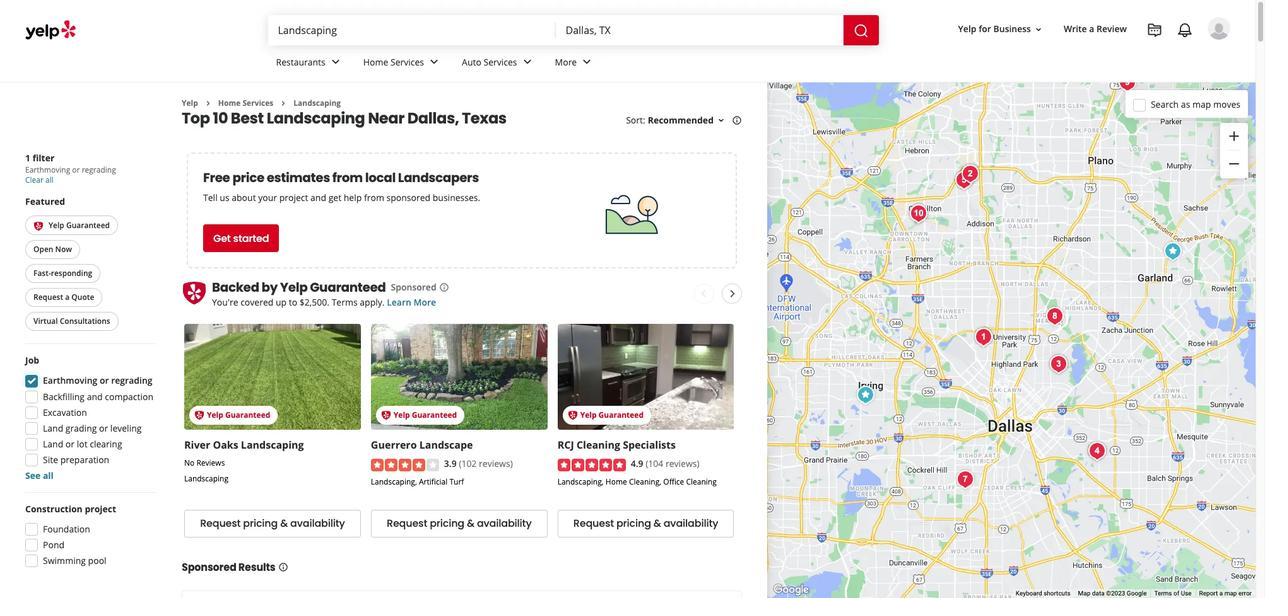 Task type: vqa. For each thing, say whether or not it's contained in the screenshot.
Yelp Guaranteed link associated with Guerrero Landscape
yes



Task type: locate. For each thing, give the bounding box(es) containing it.
featured group
[[23, 196, 157, 334]]

a right report
[[1220, 591, 1223, 598]]

or up backfilling and compaction at the left
[[100, 376, 109, 388]]

virtual
[[33, 317, 58, 328]]

0 horizontal spatial none field
[[278, 23, 546, 37]]

or
[[72, 165, 80, 176], [100, 376, 109, 388], [99, 423, 108, 435], [66, 439, 75, 451]]

land down excavation
[[43, 423, 63, 435]]

terms left of
[[1155, 591, 1172, 598]]

1 vertical spatial sponsored
[[182, 561, 236, 575]]

terms
[[332, 297, 358, 309], [1155, 591, 1172, 598]]

0 vertical spatial 16 info v2 image
[[732, 116, 742, 126]]

request inside button
[[33, 293, 63, 304]]

sponsored results
[[182, 561, 275, 575]]

yelp guaranteed link for rcj cleaning specialists
[[558, 325, 734, 431]]

regrading right clear all link
[[82, 165, 116, 176]]

1 horizontal spatial sponsored
[[391, 282, 436, 294]]

1 vertical spatial home services link
[[218, 98, 273, 109]]

request pricing & availability up results
[[200, 517, 345, 532]]

report a map error link
[[1199, 591, 1252, 598]]

map left error
[[1225, 591, 1237, 598]]

1 none field from the left
[[278, 23, 546, 37]]

yelp guaranteed up now
[[49, 221, 110, 231]]

0 vertical spatial regrading
[[82, 165, 116, 176]]

1 horizontal spatial project
[[279, 192, 308, 204]]

1 horizontal spatial landscaping,
[[558, 477, 604, 488]]

0 horizontal spatial request pricing & availability
[[200, 517, 345, 532]]

2 request pricing & availability from the left
[[387, 517, 532, 532]]

best
[[231, 108, 264, 129]]

None search field
[[268, 15, 881, 45]]

2 24 chevron down v2 image from the left
[[427, 55, 442, 70]]

home services left 16 chevron right v2 image
[[218, 98, 273, 109]]

yelp guaranteed
[[280, 279, 386, 297]]

more left 24 chevron down v2 image
[[555, 56, 577, 68]]

yelp left the for
[[958, 23, 977, 35]]

yelp inside button
[[958, 23, 977, 35]]

16 chevron right v2 image
[[203, 98, 213, 108]]

16 info v2 image
[[439, 283, 449, 293]]

home services down find text box on the top left of page
[[363, 56, 424, 68]]

1 horizontal spatial availability
[[477, 517, 532, 532]]

16 info v2 image right 16 chevron down v2 icon
[[732, 116, 742, 126]]

landscaping right oaks
[[241, 439, 304, 453]]

yelp for 16 yelp guaranteed v2 image
[[207, 410, 223, 421]]

1 horizontal spatial map
[[1225, 591, 1237, 598]]

0 vertical spatial from
[[332, 169, 363, 187]]

1 vertical spatial more
[[414, 297, 436, 309]]

project inside group
[[85, 504, 116, 516]]

1 horizontal spatial from
[[364, 192, 384, 204]]

reviews) for guerrero landscape
[[479, 458, 513, 470]]

none field find
[[278, 23, 546, 37]]

or right clear all link
[[72, 165, 80, 176]]

site preparation
[[43, 454, 109, 466]]

0 horizontal spatial 24 chevron down v2 image
[[328, 55, 343, 70]]

recommended button
[[648, 114, 726, 126]]

None field
[[278, 23, 546, 37], [566, 23, 833, 37]]

featured
[[25, 196, 65, 208]]

a for request
[[65, 293, 70, 304]]

request pricing & availability down turf
[[387, 517, 532, 532]]

sponsored left results
[[182, 561, 236, 575]]

sponsored up learn more link
[[391, 282, 436, 294]]

landscaping, for rcj
[[558, 477, 604, 488]]

0 horizontal spatial home
[[218, 98, 241, 109]]

2 & from the left
[[467, 517, 475, 532]]

0 horizontal spatial a
[[65, 293, 70, 304]]

land for land grading or leveling
[[43, 423, 63, 435]]

roa tree service image
[[906, 201, 932, 227]]

services down find field
[[391, 56, 424, 68]]

construction project
[[25, 504, 116, 516]]

0 vertical spatial project
[[279, 192, 308, 204]]

24 chevron down v2 image inside auto services link
[[520, 55, 535, 70]]

next image
[[725, 287, 741, 302]]

land up 'site'
[[43, 439, 63, 451]]

fast-responding button
[[25, 265, 100, 284]]

1 vertical spatial home services
[[218, 98, 273, 109]]

services left 16 chevron right v2 image
[[243, 98, 273, 109]]

error
[[1239, 591, 1252, 598]]

1 vertical spatial regrading
[[111, 376, 152, 388]]

0 horizontal spatial sponsored
[[182, 561, 236, 575]]

pricing
[[243, 517, 278, 532], [430, 517, 465, 532], [617, 517, 651, 532]]

0 vertical spatial terms
[[332, 297, 358, 309]]

0 vertical spatial more
[[555, 56, 577, 68]]

a
[[1090, 23, 1095, 35], [65, 293, 70, 304], [1220, 591, 1223, 598]]

up
[[276, 297, 287, 309]]

2 horizontal spatial yelp guaranteed link
[[558, 325, 734, 431]]

16 yelp guaranteed v2 image
[[33, 222, 44, 232], [381, 411, 391, 421], [568, 411, 578, 421]]

landscaping, home cleaning, office cleaning
[[558, 477, 717, 488]]

or left lot
[[66, 439, 75, 451]]

and
[[311, 192, 326, 204], [87, 391, 103, 403]]

Near text field
[[566, 23, 833, 37]]

16 yelp guaranteed v2 image inside yelp guaranteed button
[[33, 222, 44, 232]]

1 request pricing & availability from the left
[[200, 517, 345, 532]]

request pricing & availability button down cleaning,
[[558, 510, 734, 538]]

water drainage innovations image
[[952, 168, 977, 193], [952, 168, 977, 193]]

yelp guaranteed up river oaks landscaping link
[[207, 410, 270, 421]]

0 vertical spatial a
[[1090, 23, 1095, 35]]

by
[[262, 279, 278, 297]]

0 horizontal spatial request pricing & availability button
[[184, 510, 361, 538]]

landscaping
[[294, 98, 341, 109], [267, 108, 365, 129], [241, 439, 304, 453], [184, 474, 229, 485]]

yelp up rcj cleaning specialists link
[[580, 410, 597, 421]]

0 vertical spatial group
[[1221, 123, 1248, 179]]

earthmoving or regrading
[[43, 376, 152, 388]]

2 horizontal spatial request pricing & availability button
[[558, 510, 734, 538]]

3.9
[[444, 458, 457, 470]]

2 horizontal spatial availability
[[664, 517, 718, 532]]

polo landscapes image
[[971, 325, 997, 350]]

pricing up results
[[243, 517, 278, 532]]

0 horizontal spatial home services link
[[218, 98, 273, 109]]

pricing down turf
[[430, 517, 465, 532]]

search image
[[854, 23, 869, 38]]

2 yelp guaranteed link from the left
[[371, 325, 548, 431]]

landscaping right 16 chevron right v2 image
[[294, 98, 341, 109]]

24 chevron down v2 image right auto services
[[520, 55, 535, 70]]

16 yelp guaranteed v2 image up the open
[[33, 222, 44, 232]]

earthmoving up backfilling
[[43, 376, 97, 388]]

landscapers
[[398, 169, 479, 187]]

request pricing & availability down cleaning,
[[574, 517, 718, 532]]

16 yelp guaranteed v2 image up guerrero
[[381, 411, 391, 421]]

2 landscaping, from the left
[[558, 477, 604, 488]]

and inside group
[[87, 391, 103, 403]]

request pricing & availability button
[[184, 510, 361, 538], [371, 510, 548, 538], [558, 510, 734, 538]]

availability for guerrero landscape
[[477, 517, 532, 532]]

1
[[25, 152, 30, 164]]

home left cleaning,
[[606, 477, 627, 488]]

yelp guaranteed link for river oaks landscaping
[[184, 325, 361, 431]]

yelp for 16 yelp guaranteed v2 icon corresponding to rcj cleaning specialists
[[580, 410, 597, 421]]

yelp guaranteed up "guerrero landscape" link
[[394, 410, 457, 421]]

foundation
[[43, 524, 90, 536]]

0 horizontal spatial pricing
[[243, 517, 278, 532]]

1 horizontal spatial home services
[[363, 56, 424, 68]]

2 reviews) from the left
[[666, 458, 700, 470]]

3 pricing from the left
[[617, 517, 651, 532]]

see all button
[[25, 470, 54, 482]]

see
[[25, 470, 41, 482]]

2 horizontal spatial request pricing & availability
[[574, 517, 718, 532]]

0 horizontal spatial landscaping,
[[371, 477, 417, 488]]

grading
[[66, 423, 97, 435]]

projects image
[[1147, 23, 1163, 38]]

cleaning up 4.9 star rating image
[[577, 439, 620, 453]]

& for rcj cleaning specialists
[[654, 517, 661, 532]]

1 vertical spatial terms
[[1155, 591, 1172, 598]]

request pricing & availability for guerrero landscape
[[387, 517, 532, 532]]

0 horizontal spatial &
[[280, 517, 288, 532]]

3 availability from the left
[[664, 517, 718, 532]]

request down 4.9 star rating image
[[574, 517, 614, 532]]

all inside 1 filter earthmoving or regrading clear all
[[45, 175, 54, 186]]

0 horizontal spatial 16 yelp guaranteed v2 image
[[33, 222, 44, 232]]

reviews) right (102
[[479, 458, 513, 470]]

yelp left 16 chevron right v2 icon
[[182, 98, 198, 109]]

1 vertical spatial map
[[1225, 591, 1237, 598]]

terms left apply.
[[332, 297, 358, 309]]

map
[[1193, 98, 1211, 110], [1225, 591, 1237, 598]]

guaranteed up river oaks landscaping link
[[225, 410, 270, 421]]

3.9 star rating image
[[371, 459, 439, 472]]

earthmoving down filter on the top left
[[25, 165, 70, 176]]

rcj cleaning specialists image
[[1085, 439, 1110, 465]]

1 vertical spatial home
[[218, 98, 241, 109]]

0 vertical spatial land
[[43, 423, 63, 435]]

2 vertical spatial a
[[1220, 591, 1223, 598]]

1 pricing from the left
[[243, 517, 278, 532]]

3.9 (102 reviews)
[[444, 458, 513, 470]]

1 horizontal spatial 16 info v2 image
[[732, 116, 742, 126]]

rcj cleaning specialists image
[[1085, 439, 1110, 465]]

2 horizontal spatial 16 yelp guaranteed v2 image
[[568, 411, 578, 421]]

& for guerrero landscape
[[467, 517, 475, 532]]

1 horizontal spatial yelp guaranteed link
[[371, 325, 548, 431]]

0 vertical spatial home services link
[[353, 45, 452, 82]]

3 & from the left
[[654, 517, 661, 532]]

notifications image
[[1178, 23, 1193, 38]]

construction
[[25, 504, 83, 516]]

1 vertical spatial group
[[21, 355, 157, 483]]

reviews) for rcj cleaning specialists
[[666, 458, 700, 470]]

landscaping, down 4.9 star rating image
[[558, 477, 604, 488]]

1 horizontal spatial 24 chevron down v2 image
[[427, 55, 442, 70]]

1 horizontal spatial &
[[467, 517, 475, 532]]

request down 'landscaping, artificial turf'
[[387, 517, 427, 532]]

and down earthmoving or regrading in the bottom left of the page
[[87, 391, 103, 403]]

1 horizontal spatial and
[[311, 192, 326, 204]]

24 chevron down v2 image inside "home services" link
[[427, 55, 442, 70]]

regrading inside 1 filter earthmoving or regrading clear all
[[82, 165, 116, 176]]

1 vertical spatial project
[[85, 504, 116, 516]]

0 vertical spatial and
[[311, 192, 326, 204]]

24 chevron down v2 image
[[328, 55, 343, 70], [427, 55, 442, 70], [520, 55, 535, 70]]

0 horizontal spatial map
[[1193, 98, 1211, 110]]

1 yelp guaranteed link from the left
[[184, 325, 361, 431]]

free price estimates from local landscapers tell us about your project and get help from sponsored businesses.
[[203, 169, 480, 204]]

3 yelp guaranteed link from the left
[[558, 325, 734, 431]]

and left get at the left of page
[[311, 192, 326, 204]]

project down estimates
[[279, 192, 308, 204]]

home right 16 chevron right v2 icon
[[218, 98, 241, 109]]

polo landscapes image
[[971, 325, 997, 350]]

yelp for guerrero landscape 16 yelp guaranteed v2 icon
[[394, 410, 410, 421]]

guaranteed up the landscape
[[412, 410, 457, 421]]

1 land from the top
[[43, 423, 63, 435]]

home down find text box on the top left of page
[[363, 56, 388, 68]]

home services link left 16 chevron right v2 image
[[218, 98, 273, 109]]

0 horizontal spatial project
[[85, 504, 116, 516]]

3 request pricing & availability button from the left
[[558, 510, 734, 538]]

of
[[1174, 591, 1180, 598]]

1 & from the left
[[280, 517, 288, 532]]

1 vertical spatial a
[[65, 293, 70, 304]]

2 horizontal spatial a
[[1220, 591, 1223, 598]]

0 horizontal spatial and
[[87, 391, 103, 403]]

2 horizontal spatial 24 chevron down v2 image
[[520, 55, 535, 70]]

guaranteed up now
[[66, 221, 110, 231]]

all right clear
[[45, 175, 54, 186]]

land grading or leveling
[[43, 423, 142, 435]]

home inside "home services" link
[[363, 56, 388, 68]]

oaks
[[213, 439, 238, 453]]

2 horizontal spatial &
[[654, 517, 661, 532]]

cleaning,
[[629, 477, 662, 488]]

open now button
[[25, 241, 80, 260]]

none field near
[[566, 23, 833, 37]]

0 horizontal spatial more
[[414, 297, 436, 309]]

request for river oaks landscaping
[[200, 517, 241, 532]]

landscaping, down 3.9 star rating image
[[371, 477, 417, 488]]

2 horizontal spatial pricing
[[617, 517, 651, 532]]

24 chevron down v2 image left auto at the left
[[427, 55, 442, 70]]

regrading up compaction
[[111, 376, 152, 388]]

for
[[979, 23, 991, 35]]

1 horizontal spatial none field
[[566, 23, 833, 37]]

2 vertical spatial home
[[606, 477, 627, 488]]

1 horizontal spatial request pricing & availability
[[387, 517, 532, 532]]

yelp guaranteed link for guerrero landscape
[[371, 325, 548, 431]]

pricing down landscaping, home cleaning, office cleaning
[[617, 517, 651, 532]]

0 horizontal spatial reviews)
[[479, 458, 513, 470]]

services right auto at the left
[[484, 56, 517, 68]]

0 horizontal spatial services
[[243, 98, 273, 109]]

2 none field from the left
[[566, 23, 833, 37]]

1 vertical spatial 16 info v2 image
[[278, 563, 288, 573]]

user actions element
[[948, 16, 1248, 93]]

a right 'write'
[[1090, 23, 1095, 35]]

get started
[[213, 232, 269, 246]]

landscaping down restaurants 'link'
[[267, 108, 365, 129]]

guerrero landscape image
[[958, 162, 983, 187]]

open now
[[33, 245, 72, 256]]

business categories element
[[266, 45, 1231, 82]]

0 vertical spatial home
[[363, 56, 388, 68]]

roa tree service image
[[906, 201, 932, 227]]

gutierrez property maintenance image
[[953, 468, 978, 493]]

as
[[1181, 98, 1190, 110]]

home services inside business categories element
[[363, 56, 424, 68]]

sponsored for sponsored
[[391, 282, 436, 294]]

1 vertical spatial earthmoving
[[43, 376, 97, 388]]

16 info v2 image right results
[[278, 563, 288, 573]]

request pricing & availability button down turf
[[371, 510, 548, 538]]

landscaping, for guerrero
[[371, 477, 417, 488]]

1 landscaping, from the left
[[371, 477, 417, 488]]

more right learn on the left of the page
[[414, 297, 436, 309]]

earthmoving inside 1 filter earthmoving or regrading clear all
[[25, 165, 70, 176]]

16 yelp guaranteed v2 image
[[194, 411, 204, 421]]

request up sponsored results
[[200, 517, 241, 532]]

2 availability from the left
[[477, 517, 532, 532]]

2 vertical spatial group
[[21, 504, 157, 572]]

yelp guaranteed up rcj cleaning specialists
[[580, 410, 644, 421]]

consultations
[[60, 317, 110, 328]]

review
[[1097, 23, 1127, 35]]

yelp guaranteed link
[[184, 325, 361, 431], [371, 325, 548, 431], [558, 325, 734, 431]]

a left quote
[[65, 293, 70, 304]]

pricing for rcj cleaning specialists
[[617, 517, 651, 532]]

reviews)
[[479, 458, 513, 470], [666, 458, 700, 470]]

16 info v2 image
[[732, 116, 742, 126], [278, 563, 288, 573]]

yelp inside button
[[49, 221, 64, 231]]

river oaks landscaping image
[[1161, 239, 1186, 264]]

more
[[555, 56, 577, 68], [414, 297, 436, 309]]

from up 'help'
[[332, 169, 363, 187]]

previous image
[[696, 287, 711, 302]]

1 horizontal spatial more
[[555, 56, 577, 68]]

1 horizontal spatial home
[[363, 56, 388, 68]]

yelp right 16 yelp guaranteed v2 image
[[207, 410, 223, 421]]

a inside request a quote button
[[65, 293, 70, 304]]

home services
[[363, 56, 424, 68], [218, 98, 273, 109]]

1 horizontal spatial pricing
[[430, 517, 465, 532]]

reviews) up office
[[666, 458, 700, 470]]

0 horizontal spatial cleaning
[[577, 439, 620, 453]]

0 vertical spatial sponsored
[[391, 282, 436, 294]]

estimates
[[267, 169, 330, 187]]

write a review
[[1064, 23, 1127, 35]]

0 horizontal spatial terms
[[332, 297, 358, 309]]

1 reviews) from the left
[[479, 458, 513, 470]]

0 horizontal spatial from
[[332, 169, 363, 187]]

map for moves
[[1193, 98, 1211, 110]]

2 request pricing & availability button from the left
[[371, 510, 548, 538]]

0 vertical spatial map
[[1193, 98, 1211, 110]]

no
[[184, 458, 195, 469]]

1 24 chevron down v2 image from the left
[[328, 55, 343, 70]]

all right see
[[43, 470, 54, 482]]

16 yelp guaranteed v2 image for rcj cleaning specialists
[[568, 411, 578, 421]]

3 request pricing & availability from the left
[[574, 517, 718, 532]]

auto services
[[462, 56, 517, 68]]

services
[[391, 56, 424, 68], [484, 56, 517, 68], [243, 98, 273, 109]]

0 horizontal spatial home services
[[218, 98, 273, 109]]

0 vertical spatial earthmoving
[[25, 165, 70, 176]]

from down local
[[364, 192, 384, 204]]

yelp up open now in the top of the page
[[49, 221, 64, 231]]

request
[[33, 293, 63, 304], [200, 517, 241, 532], [387, 517, 427, 532], [574, 517, 614, 532]]

guaranteed
[[66, 221, 110, 231], [225, 410, 270, 421], [412, 410, 457, 421], [599, 410, 644, 421]]

request for rcj cleaning specialists
[[574, 517, 614, 532]]

1 vertical spatial and
[[87, 391, 103, 403]]

1 vertical spatial land
[[43, 439, 63, 451]]

more inside business categories element
[[555, 56, 577, 68]]

price
[[232, 169, 264, 187]]

2 pricing from the left
[[430, 517, 465, 532]]

2 land from the top
[[43, 439, 63, 451]]

yelp up guerrero
[[394, 410, 410, 421]]

0 vertical spatial home services
[[363, 56, 424, 68]]

group containing job
[[21, 355, 157, 483]]

1 vertical spatial from
[[364, 192, 384, 204]]

0 horizontal spatial yelp guaranteed link
[[184, 325, 361, 431]]

home
[[363, 56, 388, 68], [218, 98, 241, 109], [606, 477, 627, 488]]

24 chevron down v2 image for restaurants
[[328, 55, 343, 70]]

24 chevron down v2 image right restaurants
[[328, 55, 343, 70]]

a for write
[[1090, 23, 1095, 35]]

yelp guaranteed for guerrero landscape
[[394, 410, 457, 421]]

group
[[1221, 123, 1248, 179], [21, 355, 157, 483], [21, 504, 157, 572]]

16 chevron right v2 image
[[279, 98, 289, 108]]

1 horizontal spatial a
[[1090, 23, 1095, 35]]

request up virtual
[[33, 293, 63, 304]]

cleaning right office
[[686, 477, 717, 488]]

a inside write a review link
[[1090, 23, 1095, 35]]

to
[[289, 297, 297, 309]]

24 chevron down v2 image inside restaurants 'link'
[[328, 55, 343, 70]]

1 horizontal spatial reviews)
[[666, 458, 700, 470]]

4.9 star rating image
[[558, 459, 626, 472]]

1 horizontal spatial 16 yelp guaranteed v2 image
[[381, 411, 391, 421]]

request pricing & availability button up results
[[184, 510, 361, 538]]

virtual consultations button
[[25, 313, 118, 332]]

0 horizontal spatial availability
[[290, 517, 345, 532]]

guaranteed up rcj cleaning specialists
[[599, 410, 644, 421]]

1 vertical spatial cleaning
[[686, 477, 717, 488]]

write
[[1064, 23, 1087, 35]]

learn
[[387, 297, 411, 309]]

3 24 chevron down v2 image from the left
[[520, 55, 535, 70]]

pond
[[43, 540, 64, 552]]

clear
[[25, 175, 43, 186]]

project up foundation
[[85, 504, 116, 516]]

0 vertical spatial all
[[45, 175, 54, 186]]

home services link down find field
[[353, 45, 452, 82]]

project
[[279, 192, 308, 204], [85, 504, 116, 516]]

16 yelp guaranteed v2 image up rcj
[[568, 411, 578, 421]]

map right 'as'
[[1193, 98, 1211, 110]]

1 request pricing & availability button from the left
[[184, 510, 361, 538]]

reviews
[[197, 458, 225, 469]]

1 horizontal spatial request pricing & availability button
[[371, 510, 548, 538]]



Task type: describe. For each thing, give the bounding box(es) containing it.
swimming pool
[[43, 555, 106, 567]]

clearing
[[90, 439, 122, 451]]

search
[[1151, 98, 1179, 110]]

businesses.
[[433, 192, 480, 204]]

fast-responding
[[33, 269, 92, 280]]

guaranteed for rcj cleaning specialists
[[599, 410, 644, 421]]

2 horizontal spatial home
[[606, 477, 627, 488]]

free price estimates from local landscapers image
[[600, 184, 664, 247]]

jose's tree services image
[[853, 383, 879, 408]]

business
[[994, 23, 1031, 35]]

request pricing & availability button for guerrero landscape
[[371, 510, 548, 538]]

keyboard
[[1016, 591, 1042, 598]]

(102
[[459, 458, 477, 470]]

pricing for river oaks landscaping
[[243, 517, 278, 532]]

job
[[25, 355, 39, 367]]

backed by yelp guaranteed
[[212, 279, 386, 297]]

use
[[1181, 591, 1192, 598]]

sort:
[[626, 114, 645, 126]]

availability for rcj cleaning specialists
[[664, 517, 718, 532]]

and inside free price estimates from local landscapers tell us about your project and get help from sponsored businesses.
[[311, 192, 326, 204]]

24 chevron down v2 image for auto services
[[520, 55, 535, 70]]

keyboard shortcuts button
[[1016, 590, 1071, 599]]

16 chevron down v2 image
[[716, 116, 726, 126]]

map for error
[[1225, 591, 1237, 598]]

see all
[[25, 470, 54, 482]]

zoom out image
[[1227, 157, 1242, 172]]

guerrero landscape image
[[958, 162, 983, 187]]

landscaping, artificial turf
[[371, 477, 464, 488]]

1 horizontal spatial home services link
[[353, 45, 452, 82]]

river oaks landscaping link
[[184, 439, 304, 453]]

shortcuts
[[1044, 591, 1071, 598]]

1 vertical spatial all
[[43, 470, 54, 482]]

lot
[[77, 439, 87, 451]]

request pricing & availability for river oaks landscaping
[[200, 517, 345, 532]]

landscaping link
[[294, 98, 341, 109]]

guaranteed for guerrero landscape
[[412, 410, 457, 421]]

your
[[258, 192, 277, 204]]

land or lot clearing
[[43, 439, 122, 451]]

filter
[[33, 152, 54, 164]]

Find text field
[[278, 23, 546, 37]]

or inside 1 filter earthmoving or regrading clear all
[[72, 165, 80, 176]]

backfilling and compaction
[[43, 391, 153, 403]]

land for land or lot clearing
[[43, 439, 63, 451]]

terms of use
[[1155, 591, 1192, 598]]

request pricing & availability button for rcj cleaning specialists
[[558, 510, 734, 538]]

learn more link
[[387, 297, 436, 309]]

yelp guaranteed inside button
[[49, 221, 110, 231]]

artificial
[[419, 477, 448, 488]]

near
[[368, 108, 405, 129]]

yelp guaranteed for river oaks landscaping
[[207, 410, 270, 421]]

sponsored
[[387, 192, 431, 204]]

river
[[184, 439, 210, 453]]

1 availability from the left
[[290, 517, 345, 532]]

clear all link
[[25, 175, 54, 186]]

fast-
[[33, 269, 51, 280]]

auto
[[462, 56, 481, 68]]

get
[[329, 192, 342, 204]]

request pricing & availability for rcj cleaning specialists
[[574, 517, 718, 532]]

you're covered up to $2,500. terms apply. learn more
[[212, 297, 436, 309]]

about
[[232, 192, 256, 204]]

map
[[1078, 591, 1091, 598]]

started
[[233, 232, 269, 246]]

north central landscaping image
[[1046, 352, 1072, 377]]

yelp link
[[182, 98, 198, 109]]

pricing for guerrero landscape
[[430, 517, 465, 532]]

24 chevron down v2 image
[[580, 55, 595, 70]]

zoom in image
[[1227, 129, 1242, 144]]

1 horizontal spatial services
[[391, 56, 424, 68]]

guerrero landscape
[[371, 439, 473, 453]]

0 horizontal spatial 16 info v2 image
[[278, 563, 288, 573]]

google
[[1127, 591, 1147, 598]]

yelp guaranteed for rcj cleaning specialists
[[580, 410, 644, 421]]

rcj cleaning specialists link
[[558, 439, 676, 453]]

landscape
[[419, 439, 473, 453]]

2 horizontal spatial services
[[484, 56, 517, 68]]

0 vertical spatial cleaning
[[577, 439, 620, 453]]

a for report
[[1220, 591, 1223, 598]]

local
[[365, 169, 396, 187]]

(104
[[646, 458, 663, 470]]

& for river oaks landscaping
[[280, 517, 288, 532]]

dallas,
[[408, 108, 459, 129]]

©2023
[[1106, 591, 1126, 598]]

timberline lawn & landscape image
[[1043, 304, 1068, 329]]

regrading inside group
[[111, 376, 152, 388]]

compaction
[[105, 391, 153, 403]]

leveling
[[110, 423, 142, 435]]

brad k. image
[[1208, 17, 1231, 40]]

4.9 (104 reviews)
[[631, 458, 700, 470]]

request for guerrero landscape
[[387, 517, 427, 532]]

search as map moves
[[1151, 98, 1241, 110]]

quote
[[72, 293, 94, 304]]

results
[[238, 561, 275, 575]]

rc landscape image
[[1115, 70, 1140, 95]]

or up the clearing
[[99, 423, 108, 435]]

terms of use link
[[1155, 591, 1192, 598]]

office
[[663, 477, 684, 488]]

river oaks landscaping no reviews landscaping
[[184, 439, 304, 485]]

24 chevron down v2 image for home services
[[427, 55, 442, 70]]

preparation
[[60, 454, 109, 466]]

google image
[[771, 583, 812, 599]]

rcj
[[558, 439, 574, 453]]

now
[[55, 245, 72, 256]]

report
[[1199, 591, 1218, 598]]

yelp for 16 yelp guaranteed v2 icon within the yelp guaranteed button
[[49, 221, 64, 231]]

more link
[[545, 45, 605, 82]]

16 chevron down v2 image
[[1034, 24, 1044, 35]]

4.9
[[631, 458, 643, 470]]

yelp guaranteed button
[[25, 216, 118, 236]]

excavation
[[43, 407, 87, 419]]

request pricing & availability button for river oaks landscaping
[[184, 510, 361, 538]]

1 horizontal spatial terms
[[1155, 591, 1172, 598]]

guerrero
[[371, 439, 417, 453]]

get started button
[[203, 225, 279, 253]]

16 yelp guaranteed v2 image for guerrero landscape
[[381, 411, 391, 421]]

recommended
[[648, 114, 714, 126]]

keyboard shortcuts
[[1016, 591, 1071, 598]]

auto services link
[[452, 45, 545, 82]]

landscaping down reviews
[[184, 474, 229, 485]]

turf
[[450, 477, 464, 488]]

sponsored for sponsored results
[[182, 561, 236, 575]]

report a map error
[[1199, 591, 1252, 598]]

request a quote button
[[25, 289, 102, 308]]

get
[[213, 232, 231, 246]]

guaranteed inside button
[[66, 221, 110, 231]]

group containing construction project
[[21, 504, 157, 572]]

project inside free price estimates from local landscapers tell us about your project and get help from sponsored businesses.
[[279, 192, 308, 204]]

1 horizontal spatial cleaning
[[686, 477, 717, 488]]

map region
[[634, 32, 1265, 599]]

north central landscaping image
[[1046, 352, 1072, 377]]

guaranteed for river oaks landscaping
[[225, 410, 270, 421]]

backfilling
[[43, 391, 85, 403]]



